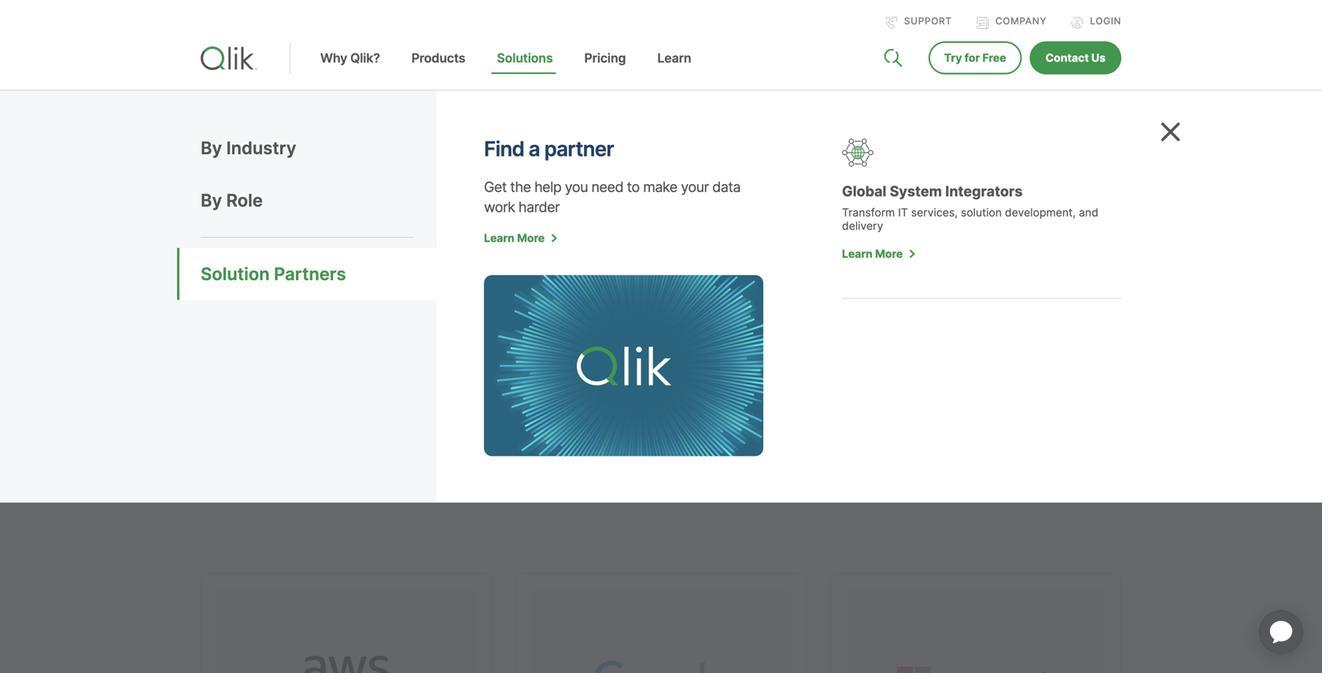 Task type: locate. For each thing, give the bounding box(es) containing it.
more
[[517, 232, 545, 245], [875, 247, 903, 261]]

help
[[535, 178, 561, 196], [570, 334, 605, 357]]

by left role
[[201, 190, 222, 211]]

by inside button
[[201, 137, 222, 159]]

data right your
[[713, 178, 741, 196]]

learn more down work
[[484, 232, 545, 245]]

partners inside 'button'
[[274, 263, 346, 284]]

our
[[201, 364, 228, 387]]

0 vertical spatial more
[[517, 232, 545, 245]]

and inside qlik partners with industry-leading technology companies offering innovative solutions that help our customers maximize the value of their data and analytics investments.
[[201, 394, 232, 417]]

partners
[[201, 237, 330, 276], [274, 263, 346, 284]]

company image
[[977, 17, 989, 29]]

find a partner image
[[484, 275, 764, 456]]

learn down work
[[484, 232, 515, 245]]

find a partner
[[484, 137, 614, 161]]

1 vertical spatial more
[[875, 247, 903, 261]]

data down that
[[551, 364, 588, 387]]

0 horizontal spatial data
[[551, 364, 588, 387]]

0 horizontal spatial and
[[201, 394, 232, 417]]

support link
[[886, 15, 952, 29]]

login image
[[1072, 17, 1084, 29]]

learn more
[[484, 232, 545, 245], [842, 247, 903, 261]]

the down innovative
[[407, 364, 435, 387]]

featured partners: microsoft image
[[846, 589, 1106, 673]]

1 vertical spatial learn more
[[842, 247, 903, 261]]

products
[[412, 50, 466, 66]]

1 horizontal spatial learn
[[658, 50, 692, 66]]

help inside the get the help you need to make your data work harder
[[535, 178, 561, 196]]

technology
[[491, 304, 584, 327]]

learn right the 'pricing' in the left of the page
[[658, 50, 692, 66]]

the right get
[[510, 178, 531, 196]]

try for free
[[944, 51, 1007, 65]]

that
[[532, 334, 565, 357]]

data inside qlik partners with industry-leading technology companies offering innovative solutions that help our customers maximize the value of their data and analytics investments.
[[551, 364, 588, 387]]

your
[[681, 178, 709, 196]]

0 vertical spatial help
[[535, 178, 561, 196]]

learn more down delivery at the top right of the page
[[842, 247, 903, 261]]

qlik?
[[350, 50, 380, 66]]

1 by from the top
[[201, 137, 222, 159]]

by for by role
[[201, 190, 222, 211]]

0 vertical spatial learn
[[658, 50, 692, 66]]

why qlik? button
[[305, 50, 396, 90]]

1 vertical spatial learn
[[484, 232, 515, 245]]

and
[[1079, 206, 1099, 219], [201, 394, 232, 417]]

solution partners
[[201, 263, 346, 284]]

data
[[713, 178, 741, 196], [551, 364, 588, 387]]

learn
[[658, 50, 692, 66], [484, 232, 515, 245], [842, 247, 873, 261]]

and down "our"
[[201, 394, 232, 417]]

by industry button
[[201, 122, 437, 174]]

help up the harder
[[535, 178, 561, 196]]

help right that
[[570, 334, 605, 357]]

by for by industry
[[201, 137, 222, 159]]

by inside 'button'
[[201, 190, 222, 211]]

make
[[643, 178, 678, 196]]

qlik image
[[201, 46, 257, 70]]

investments.
[[314, 394, 419, 417]]

try for free link
[[929, 41, 1022, 74]]

learn inside 'button'
[[658, 50, 692, 66]]

company link
[[977, 15, 1047, 29]]

1 horizontal spatial data
[[713, 178, 741, 196]]

0 horizontal spatial the
[[407, 364, 435, 387]]

pricing button
[[569, 50, 642, 90]]

their
[[509, 364, 547, 387]]

2 horizontal spatial learn
[[842, 247, 873, 261]]

the inside the get the help you need to make your data work harder
[[510, 178, 531, 196]]

more down delivery at the top right of the page
[[875, 247, 903, 261]]

1 horizontal spatial help
[[570, 334, 605, 357]]

1 horizontal spatial more
[[875, 247, 903, 261]]

0 horizontal spatial learn
[[484, 232, 515, 245]]

application
[[1241, 591, 1323, 673]]

by
[[201, 137, 222, 159], [201, 190, 222, 211]]

solutions
[[497, 50, 553, 66]]

help inside qlik partners with industry-leading technology companies offering innovative solutions that help our customers maximize the value of their data and analytics investments.
[[570, 334, 605, 357]]

1 vertical spatial help
[[570, 334, 605, 357]]

0 vertical spatial by
[[201, 137, 222, 159]]

the
[[510, 178, 531, 196], [407, 364, 435, 387]]

0 vertical spatial and
[[1079, 206, 1099, 219]]

pricing
[[585, 50, 626, 66]]

0 vertical spatial the
[[510, 178, 531, 196]]

contact us link
[[1030, 41, 1122, 74]]

1 vertical spatial and
[[201, 394, 232, 417]]

learn button
[[642, 50, 707, 90]]

featured partners: aws image
[[216, 589, 476, 673]]

and right development,
[[1079, 206, 1099, 219]]

2 by from the top
[[201, 190, 222, 211]]

0 vertical spatial data
[[713, 178, 741, 196]]

qlik
[[201, 304, 231, 327]]

solutions button
[[481, 50, 569, 90]]

a
[[529, 137, 540, 161]]

by left industry
[[201, 137, 222, 159]]

partners inside featured technology partners
[[201, 237, 330, 276]]

0 horizontal spatial help
[[535, 178, 561, 196]]

harder
[[519, 198, 560, 216]]

and inside global system integrators transform it services, solution development, and delivery
[[1079, 206, 1099, 219]]

qlik partners with industry-leading technology companies offering innovative solutions that help our customers maximize the value of their data and analytics investments.
[[201, 304, 605, 417]]

1 vertical spatial data
[[551, 364, 588, 387]]

0 horizontal spatial more
[[517, 232, 545, 245]]

learn down delivery at the top right of the page
[[842, 247, 873, 261]]

1 horizontal spatial the
[[510, 178, 531, 196]]

more down the harder
[[517, 232, 545, 245]]

data inside the get the help you need to make your data work harder
[[713, 178, 741, 196]]

you
[[565, 178, 588, 196]]

0 horizontal spatial learn more
[[484, 232, 545, 245]]

1 horizontal spatial and
[[1079, 206, 1099, 219]]

0 vertical spatial learn more
[[484, 232, 545, 245]]

1 vertical spatial by
[[201, 190, 222, 211]]

1 vertical spatial the
[[407, 364, 435, 387]]



Task type: describe. For each thing, give the bounding box(es) containing it.
company
[[996, 15, 1047, 27]]

analytics
[[237, 394, 310, 417]]

of
[[488, 364, 505, 387]]

global system integrators image
[[842, 137, 874, 168]]

find
[[484, 137, 524, 161]]

it
[[898, 206, 908, 219]]

role
[[226, 190, 263, 211]]

get the help you need to make your data work harder
[[484, 178, 741, 216]]

need
[[592, 178, 624, 196]]

services,
[[911, 206, 958, 219]]

partner
[[544, 137, 614, 161]]

1 horizontal spatial learn more
[[842, 247, 903, 261]]

offering
[[296, 334, 360, 357]]

products button
[[396, 50, 481, 90]]

with
[[311, 304, 346, 327]]

system
[[890, 183, 942, 200]]

the inside qlik partners with industry-leading technology companies offering innovative solutions that help our customers maximize the value of their data and analytics investments.
[[407, 364, 435, 387]]

value
[[439, 364, 483, 387]]

innovative
[[365, 334, 449, 357]]

2 vertical spatial learn
[[842, 247, 873, 261]]

contact us
[[1046, 51, 1106, 65]]

close search image
[[1161, 122, 1181, 142]]

by role
[[201, 190, 263, 211]]

partners
[[236, 304, 306, 327]]

by industry link
[[201, 122, 437, 174]]

login link
[[1072, 15, 1122, 29]]

integrators
[[946, 183, 1023, 200]]

maximize
[[325, 364, 403, 387]]

why
[[320, 50, 347, 66]]

featured technology partners
[[201, 197, 519, 276]]

by industry
[[201, 137, 296, 159]]

work
[[484, 198, 515, 216]]

industry
[[226, 137, 296, 159]]

solution partners link
[[201, 248, 437, 300]]

featured technology partners - main banner image
[[673, 93, 1227, 526]]

global
[[842, 183, 887, 200]]

development,
[[1005, 206, 1076, 219]]

support image
[[886, 17, 898, 29]]

contact
[[1046, 51, 1089, 65]]

by role link
[[201, 174, 437, 227]]

free
[[983, 51, 1007, 65]]

us
[[1092, 51, 1106, 65]]

get
[[484, 178, 507, 196]]

for
[[965, 51, 980, 65]]

support
[[904, 15, 952, 27]]

by role button
[[201, 174, 437, 227]]

try
[[944, 51, 962, 65]]

why qlik?
[[320, 50, 380, 66]]

companies
[[201, 334, 291, 357]]

featured partners: google image
[[531, 589, 791, 673]]

transform
[[842, 206, 895, 219]]

solution
[[961, 206, 1002, 219]]

technology
[[342, 197, 519, 237]]

to
[[627, 178, 640, 196]]

login
[[1090, 15, 1122, 27]]

featured
[[201, 197, 335, 237]]

solutions
[[453, 334, 527, 357]]

solution
[[201, 263, 270, 284]]

industry-
[[351, 304, 426, 327]]

delivery
[[842, 219, 884, 232]]

solution partners button
[[201, 237, 437, 300]]

global system integrators transform it services, solution development, and delivery
[[842, 183, 1099, 232]]

customers
[[233, 364, 320, 387]]

leading
[[426, 304, 486, 327]]



Task type: vqa. For each thing, say whether or not it's contained in the screenshot.
bottommost evaluation
no



